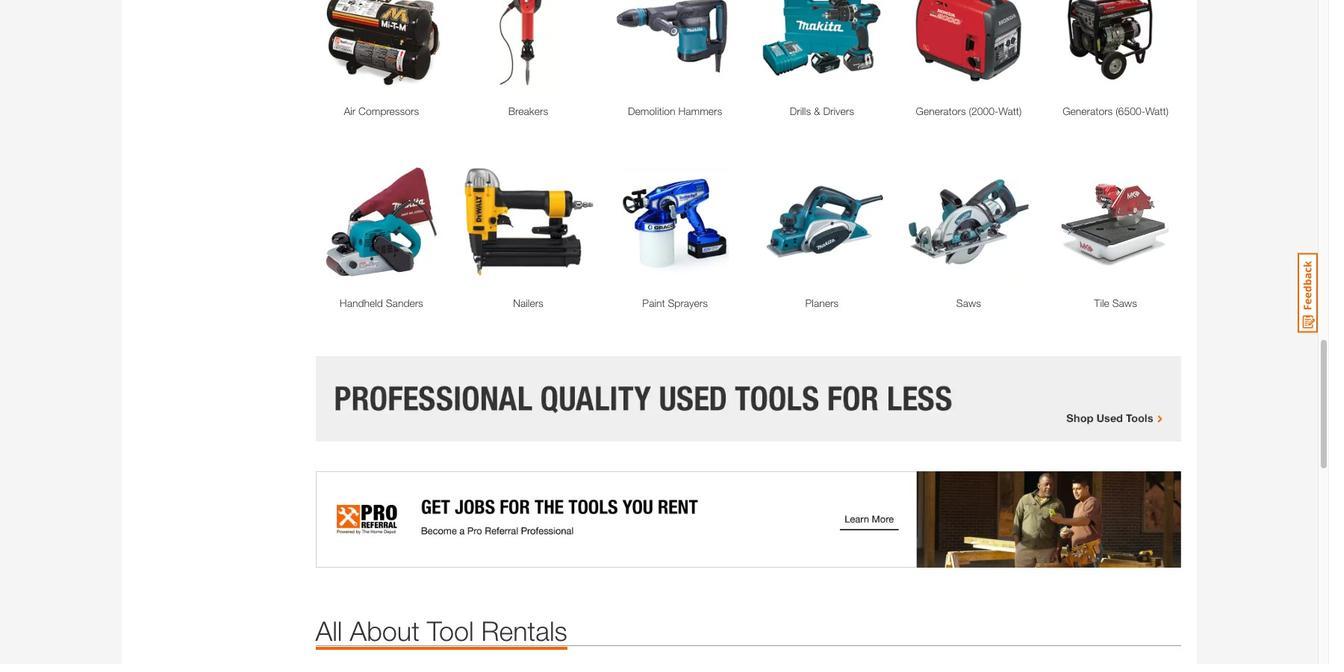 Task type: locate. For each thing, give the bounding box(es) containing it.
sprayers
[[668, 297, 708, 310]]

rent generators (2000-watts) image
[[903, 0, 1035, 95]]

rent tile saws image
[[1050, 156, 1182, 288]]

paint sprayers
[[643, 297, 708, 310]]

2 watt) from the left
[[1146, 104, 1169, 117]]

generators inside generators (2000-watt) link
[[916, 104, 967, 117]]

tile
[[1095, 297, 1110, 310]]

rent air compressors image
[[316, 0, 448, 95]]

handheld
[[340, 297, 383, 310]]

generators for generators (2000-watt)
[[916, 104, 967, 117]]

all
[[316, 615, 343, 647]]

0 horizontal spatial generators
[[916, 104, 967, 117]]

rent planers image
[[756, 156, 888, 288]]

watt)
[[999, 104, 1022, 117], [1146, 104, 1169, 117]]

1 horizontal spatial generators
[[1063, 104, 1114, 117]]

watt) for (2000-
[[999, 104, 1022, 117]]

compressors
[[359, 104, 419, 117]]

air compressors
[[344, 104, 419, 117]]

generators (2000-watt) link
[[903, 103, 1035, 119]]

demolition hammers
[[628, 104, 723, 117]]

2 saws from the left
[[1113, 297, 1138, 310]]

about
[[350, 615, 420, 647]]

1 horizontal spatial watt)
[[1146, 104, 1169, 117]]

nailers
[[513, 297, 544, 310]]

rent breakers image
[[463, 0, 595, 95]]

0 horizontal spatial saws
[[957, 297, 982, 310]]

1 saws from the left
[[957, 297, 982, 310]]

planers link
[[756, 295, 888, 311]]

hammers
[[679, 104, 723, 117]]

1 horizontal spatial saws
[[1113, 297, 1138, 310]]

(6500-
[[1116, 104, 1146, 117]]

0 horizontal spatial watt)
[[999, 104, 1022, 117]]

saws
[[957, 297, 982, 310], [1113, 297, 1138, 310]]

handheld sanders link
[[316, 295, 448, 311]]

drills & drivers link
[[756, 103, 888, 119]]

1 generators from the left
[[916, 104, 967, 117]]

paint sprayers link
[[610, 295, 742, 311]]

generators left (2000- at the right top
[[916, 104, 967, 117]]

1 watt) from the left
[[999, 104, 1022, 117]]

demolition
[[628, 104, 676, 117]]

generators for generators (6500-watt)
[[1063, 104, 1114, 117]]

generators
[[916, 104, 967, 117], [1063, 104, 1114, 117]]

2 generators from the left
[[1063, 104, 1114, 117]]

generators left (6500-
[[1063, 104, 1114, 117]]

handheld sanders
[[340, 297, 424, 310]]

generators inside 'generators (6500-watt)' link
[[1063, 104, 1114, 117]]

rent drills & drivers image
[[756, 0, 888, 95]]



Task type: describe. For each thing, give the bounding box(es) containing it.
rent paint sprayers image
[[610, 156, 742, 288]]

tile saws link
[[1050, 295, 1182, 311]]

professional quality used tools for less > shop used tools image
[[316, 356, 1182, 441]]

rent saws image
[[903, 156, 1035, 288]]

generators (2000-watt)
[[916, 104, 1022, 117]]

&
[[814, 104, 821, 117]]

tile saws
[[1095, 297, 1138, 310]]

feedback link image
[[1299, 253, 1319, 333]]

saws inside 'link'
[[957, 297, 982, 310]]

breakers
[[509, 104, 549, 117]]

generators (6500-watt) link
[[1050, 103, 1182, 119]]

tool
[[427, 615, 474, 647]]

air
[[344, 104, 356, 117]]

(2000-
[[969, 104, 999, 117]]

rentals
[[482, 615, 568, 647]]

rent generators (6500 watts) image
[[1050, 0, 1182, 95]]

all about tool rentals
[[316, 615, 568, 647]]

drills & drivers
[[790, 104, 855, 117]]

nailers link
[[463, 295, 595, 311]]

become a pro referral professional image
[[316, 471, 1182, 567]]

demolition hammers link
[[610, 103, 742, 119]]

generators (6500-watt)
[[1063, 104, 1169, 117]]

sanders
[[386, 297, 424, 310]]

breakers link
[[463, 103, 595, 119]]

saws link
[[903, 295, 1035, 311]]

rent handheld sanders image
[[316, 156, 448, 288]]

rent nailers image
[[463, 156, 595, 288]]

paint
[[643, 297, 665, 310]]

drills
[[790, 104, 812, 117]]

watt) for (6500-
[[1146, 104, 1169, 117]]

rent demolition hammers image
[[610, 0, 742, 95]]

planers
[[806, 297, 839, 310]]

air compressors link
[[316, 103, 448, 119]]

drivers
[[824, 104, 855, 117]]



Task type: vqa. For each thing, say whether or not it's contained in the screenshot.
free in-store or virtual consultation
no



